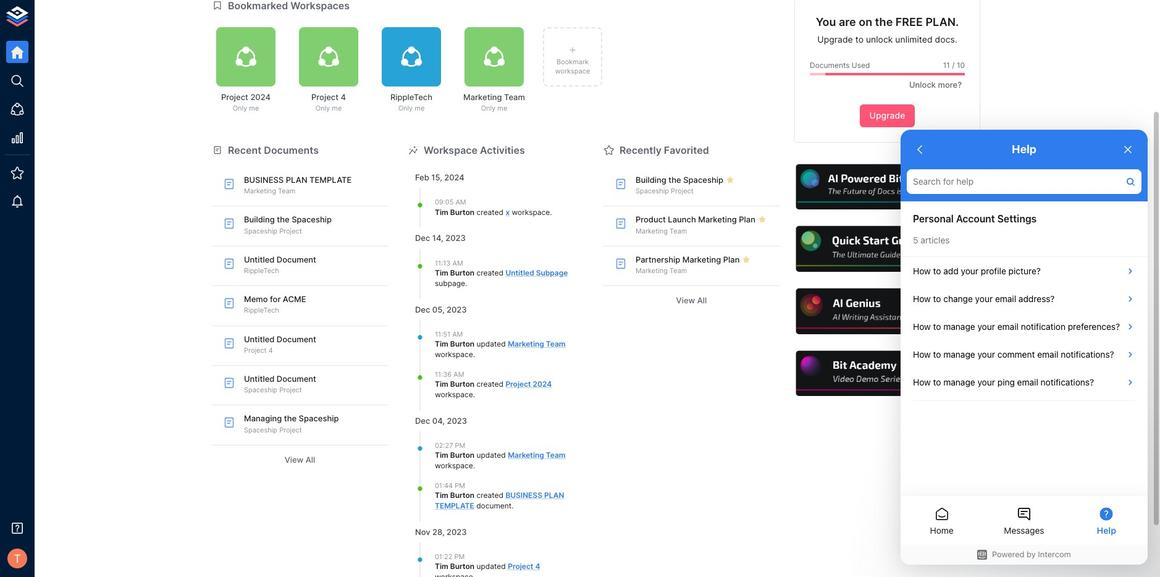 Task type: locate. For each thing, give the bounding box(es) containing it.
tim inside 11:13 am tim burton created untitled subpage subpage .
[[435, 268, 449, 277]]

untitled up memo
[[244, 254, 275, 264]]

project 2024 only me
[[221, 92, 271, 113]]

2 updated from the top
[[477, 451, 506, 460]]

3 only from the left
[[398, 104, 413, 113]]

2 document from the top
[[277, 334, 316, 344]]

memo for acme rippletech
[[244, 294, 306, 315]]

burton inside the 11:36 am tim burton created project 2024 workspace .
[[450, 379, 475, 389]]

dec for dec 04, 2023
[[415, 416, 430, 426]]

you
[[816, 15, 836, 28]]

workspace for 02:27 pm tim burton updated marketing team workspace .
[[435, 461, 473, 470]]

tim inside 02:27 pm tim burton updated marketing team workspace .
[[435, 451, 449, 460]]

created for x
[[477, 207, 504, 217]]

team
[[504, 92, 525, 102], [278, 187, 296, 195], [670, 227, 687, 235], [670, 266, 687, 275], [546, 339, 566, 349], [546, 451, 566, 460]]

workspace down 11:36
[[435, 390, 473, 399]]

1 vertical spatial plan
[[544, 491, 564, 500]]

document inside untitled document project 4
[[277, 334, 316, 344]]

unlock
[[910, 80, 936, 90]]

7 burton from the top
[[450, 562, 475, 571]]

business plan template
[[435, 491, 564, 510]]

1 horizontal spatial business
[[506, 491, 543, 500]]

2023 for nov 28, 2023
[[447, 527, 467, 537]]

workspace
[[424, 144, 478, 156]]

created inside 09:05 am tim burton created x workspace .
[[477, 207, 504, 217]]

updated left project 4 link
[[477, 562, 506, 571]]

0 vertical spatial dec
[[415, 233, 430, 243]]

3 help image from the top
[[795, 287, 981, 336]]

unlock more? button
[[903, 76, 965, 95]]

am for x
[[456, 198, 466, 206]]

1 vertical spatial dec
[[415, 304, 430, 314]]

11:36
[[435, 370, 452, 379]]

1 vertical spatial building
[[244, 215, 275, 225]]

0 horizontal spatial 2024
[[251, 92, 271, 102]]

1 vertical spatial document
[[277, 334, 316, 344]]

the
[[875, 15, 893, 28], [669, 175, 681, 185], [277, 215, 290, 225], [284, 414, 297, 424]]

am inside 11:13 am tim burton created untitled subpage subpage .
[[453, 259, 463, 267]]

only inside project 4 only me
[[316, 104, 330, 113]]

04,
[[432, 416, 445, 426]]

. for 11:13 am tim burton created untitled subpage subpage .
[[465, 279, 467, 288]]

only for marketing team
[[481, 104, 496, 113]]

burton inside 02:27 pm tim burton updated marketing team workspace .
[[450, 451, 475, 460]]

project inside untitled document project 4
[[244, 346, 267, 355]]

tim inside 01:22 pm tim burton updated project 4
[[435, 562, 449, 571]]

feb
[[415, 172, 429, 182]]

view all button down partnership marketing plan
[[604, 291, 780, 310]]

1 burton from the top
[[450, 207, 475, 217]]

spaceship inside untitled document spaceship project
[[244, 386, 277, 394]]

0 vertical spatial marketing team link
[[508, 339, 566, 349]]

2024 right 15,
[[444, 172, 465, 182]]

1 vertical spatial updated
[[477, 451, 506, 460]]

untitled inside untitled document spaceship project
[[244, 374, 275, 384]]

2024 inside the 11:36 am tim burton created project 2024 workspace .
[[533, 379, 552, 389]]

the inside managing the spaceship spaceship project
[[284, 414, 297, 424]]

09:05 am tim burton created x workspace .
[[435, 198, 552, 217]]

0 horizontal spatial plan
[[286, 175, 308, 185]]

me inside project 2024 only me
[[249, 104, 259, 113]]

upgrade
[[818, 34, 853, 45], [870, 110, 906, 121]]

4 me from the left
[[498, 104, 508, 113]]

updated inside 02:27 pm tim burton updated marketing team workspace .
[[477, 451, 506, 460]]

me inside project 4 only me
[[332, 104, 342, 113]]

burton inside 11:13 am tim burton created untitled subpage subpage .
[[450, 268, 475, 277]]

1 horizontal spatial view all button
[[604, 291, 780, 310]]

rippletech inside memo for acme rippletech
[[244, 306, 279, 315]]

4 only from the left
[[481, 104, 496, 113]]

3 document from the top
[[277, 374, 316, 384]]

3 me from the left
[[415, 104, 425, 113]]

created left x link
[[477, 207, 504, 217]]

3 burton from the top
[[450, 339, 475, 349]]

t
[[14, 552, 21, 565]]

view all for bottom view all button
[[285, 455, 315, 465]]

2 horizontal spatial 4
[[535, 562, 540, 571]]

the inside "building the spaceship spaceship project"
[[277, 215, 290, 225]]

burton up subpage
[[450, 268, 475, 277]]

view all down partnership marketing plan
[[676, 296, 707, 305]]

the down business plan template marketing team
[[277, 215, 290, 225]]

burton down 11:36
[[450, 379, 475, 389]]

0 horizontal spatial upgrade
[[818, 34, 853, 45]]

tim down 01:22
[[435, 562, 449, 571]]

0 vertical spatial 4
[[341, 92, 346, 102]]

11:13
[[435, 259, 451, 267]]

2 vertical spatial pm
[[454, 552, 465, 561]]

spaceship down untitled document spaceship project
[[299, 414, 339, 424]]

dialog
[[901, 130, 1148, 565]]

business
[[244, 175, 284, 185], [506, 491, 543, 500]]

the right managing
[[284, 414, 297, 424]]

. for 02:27 pm tim burton updated marketing team workspace .
[[473, 461, 475, 470]]

marketing right the launch
[[698, 215, 737, 225]]

1 marketing team link from the top
[[508, 339, 566, 349]]

2023 right 04, on the bottom of page
[[447, 416, 467, 426]]

1 only from the left
[[233, 104, 247, 113]]

0 horizontal spatial template
[[310, 175, 352, 185]]

view all for topmost view all button
[[676, 296, 707, 305]]

2 marketing team link from the top
[[508, 451, 566, 460]]

0 vertical spatial upgrade
[[818, 34, 853, 45]]

0 horizontal spatial building
[[244, 215, 275, 225]]

2023 right 05,
[[447, 304, 467, 314]]

document inside untitled document rippletech
[[277, 254, 316, 264]]

am right 11:36
[[454, 370, 464, 379]]

marketing up workspace activities
[[464, 92, 502, 102]]

bookmark
[[557, 57, 589, 66]]

untitled document project 4
[[244, 334, 316, 355]]

the for building the spaceship spaceship project
[[277, 215, 290, 225]]

4 tim from the top
[[435, 379, 449, 389]]

1 vertical spatial 2024
[[444, 172, 465, 182]]

am for project
[[454, 370, 464, 379]]

progress bar
[[810, 73, 981, 76]]

0 vertical spatial plan
[[286, 175, 308, 185]]

1 horizontal spatial 4
[[341, 92, 346, 102]]

burton down the 11:51
[[450, 339, 475, 349]]

burton inside 01:22 pm tim burton updated project 4
[[450, 562, 475, 571]]

marketing team down product at the right top of page
[[636, 227, 687, 235]]

the inside you are on the free plan. upgrade to unlock unlimited docs.
[[875, 15, 893, 28]]

document down "building the spaceship spaceship project"
[[277, 254, 316, 264]]

0 vertical spatial view all button
[[604, 291, 780, 310]]

2 marketing team from the top
[[636, 266, 687, 275]]

am inside the 11:36 am tim burton created project 2024 workspace .
[[454, 370, 464, 379]]

project 4 only me
[[311, 92, 346, 113]]

spaceship down business plan template marketing team
[[292, 215, 332, 225]]

0 horizontal spatial view all button
[[212, 450, 388, 469]]

tim inside 09:05 am tim burton created x workspace .
[[435, 207, 449, 217]]

business inside business plan template
[[506, 491, 543, 500]]

1 marketing team from the top
[[636, 227, 687, 235]]

workspace up 01:44 pm
[[435, 461, 473, 470]]

. inside 11:13 am tim burton created untitled subpage subpage .
[[465, 279, 467, 288]]

me inside marketing team only me
[[498, 104, 508, 113]]

view all button
[[604, 291, 780, 310], [212, 450, 388, 469]]

09:05
[[435, 198, 454, 206]]

burton down 01:22
[[450, 562, 475, 571]]

15,
[[432, 172, 442, 182]]

document .
[[474, 501, 514, 510]]

building inside "building the spaceship spaceship project"
[[244, 215, 275, 225]]

1 document from the top
[[277, 254, 316, 264]]

workspace inside 11:51 am tim burton updated marketing team workspace .
[[435, 350, 473, 359]]

2 horizontal spatial 2024
[[533, 379, 552, 389]]

workspace inside 02:27 pm tim burton updated marketing team workspace .
[[435, 461, 473, 470]]

4 inside project 4 only me
[[341, 92, 346, 102]]

1 vertical spatial view all
[[285, 455, 315, 465]]

2 tim from the top
[[435, 268, 449, 277]]

1 help image from the top
[[795, 162, 981, 211]]

used
[[852, 60, 870, 70]]

marketing team link
[[508, 339, 566, 349], [508, 451, 566, 460]]

updated for document
[[477, 451, 506, 460]]

. inside 02:27 pm tim burton updated marketing team workspace .
[[473, 461, 475, 470]]

0 horizontal spatial business
[[244, 175, 284, 185]]

me
[[249, 104, 259, 113], [332, 104, 342, 113], [415, 104, 425, 113], [498, 104, 508, 113]]

marketing down product launch marketing plan
[[683, 254, 721, 264]]

tim down 11:36
[[435, 379, 449, 389]]

am
[[456, 198, 466, 206], [453, 259, 463, 267], [452, 330, 463, 338], [454, 370, 464, 379]]

0 vertical spatial business
[[244, 175, 284, 185]]

project inside the 11:36 am tim burton created project 2024 workspace .
[[506, 379, 531, 389]]

updated inside 11:51 am tim burton updated marketing team workspace .
[[477, 339, 506, 349]]

2023 for dec 04, 2023
[[447, 416, 467, 426]]

2024 down 11:51 am tim burton updated marketing team workspace .
[[533, 379, 552, 389]]

1 horizontal spatial documents
[[810, 60, 850, 70]]

pm right 02:27
[[455, 441, 466, 450]]

1 vertical spatial 4
[[269, 346, 273, 355]]

marketing up project 2024 'link'
[[508, 339, 544, 349]]

created inside 11:13 am tim burton created untitled subpage subpage .
[[477, 268, 504, 277]]

tim inside 11:51 am tim burton updated marketing team workspace .
[[435, 339, 449, 349]]

tim down 11:13
[[435, 268, 449, 277]]

burton down 09:05
[[450, 207, 475, 217]]

business down recent documents
[[244, 175, 284, 185]]

memo
[[244, 294, 268, 304]]

dec left 05,
[[415, 304, 430, 314]]

document down acme
[[277, 334, 316, 344]]

1 vertical spatial pm
[[455, 481, 465, 490]]

marketing
[[464, 92, 502, 102], [244, 187, 276, 195], [698, 215, 737, 225], [636, 227, 668, 235], [683, 254, 721, 264], [636, 266, 668, 275], [508, 339, 544, 349], [508, 451, 544, 460]]

the up unlock
[[875, 15, 893, 28]]

2 vertical spatial rippletech
[[244, 306, 279, 315]]

1 dec from the top
[[415, 233, 430, 243]]

document for untitled document spaceship project
[[277, 374, 316, 384]]

2023 right 28,
[[447, 527, 467, 537]]

0 horizontal spatial view
[[285, 455, 304, 465]]

2023 for dec 14, 2023
[[446, 233, 466, 243]]

2 vertical spatial 4
[[535, 562, 540, 571]]

tim down 02:27
[[435, 451, 449, 460]]

1 me from the left
[[249, 104, 259, 113]]

template for business plan template
[[435, 501, 474, 510]]

all down managing the spaceship spaceship project
[[306, 455, 315, 465]]

burton down 01:44 pm
[[450, 491, 475, 500]]

workspace inside 09:05 am tim burton created x workspace .
[[512, 207, 550, 217]]

1 tim from the top
[[435, 207, 449, 217]]

0 vertical spatial updated
[[477, 339, 506, 349]]

untitled
[[244, 254, 275, 264], [506, 268, 534, 277], [244, 334, 275, 344], [244, 374, 275, 384]]

2 vertical spatial dec
[[415, 416, 430, 426]]

7 tim from the top
[[435, 562, 449, 571]]

1 created from the top
[[477, 207, 504, 217]]

01:22
[[435, 552, 453, 561]]

workspace for 11:51 am tim burton updated marketing team workspace .
[[435, 350, 473, 359]]

docs.
[[935, 34, 958, 45]]

am right 09:05
[[456, 198, 466, 206]]

1 horizontal spatial building
[[636, 175, 667, 185]]

0 horizontal spatial 4
[[269, 346, 273, 355]]

documents up business plan template marketing team
[[264, 144, 319, 156]]

1 vertical spatial marketing team
[[636, 266, 687, 275]]

3 dec from the top
[[415, 416, 430, 426]]

tim inside the 11:36 am tim burton created project 2024 workspace .
[[435, 379, 449, 389]]

2 burton from the top
[[450, 268, 475, 277]]

am right the 11:51
[[452, 330, 463, 338]]

updated for workspace
[[477, 339, 506, 349]]

2023 right the '14,' at the top left
[[446, 233, 466, 243]]

template inside business plan template
[[435, 501, 474, 510]]

0 vertical spatial view
[[676, 296, 695, 305]]

unlimited
[[896, 34, 933, 45]]

view down partnership marketing plan
[[676, 296, 695, 305]]

launch
[[668, 215, 696, 225]]

1 updated from the top
[[477, 339, 506, 349]]

dec 04, 2023
[[415, 416, 467, 426]]

nov
[[415, 527, 431, 537]]

tim down 01:44
[[435, 491, 449, 500]]

0 vertical spatial template
[[310, 175, 352, 185]]

burton for 11:36 am tim burton created project 2024 workspace .
[[450, 379, 475, 389]]

document inside untitled document spaceship project
[[277, 374, 316, 384]]

building up spaceship project
[[636, 175, 667, 185]]

created up the document . at the bottom left
[[477, 491, 504, 500]]

4
[[341, 92, 346, 102], [269, 346, 273, 355], [535, 562, 540, 571]]

5 burton from the top
[[450, 451, 475, 460]]

11 / 10
[[943, 60, 965, 70]]

pm for project
[[454, 552, 465, 561]]

document
[[277, 254, 316, 264], [277, 334, 316, 344], [277, 374, 316, 384]]

plan inside business plan template
[[544, 491, 564, 500]]

pm up tim burton created
[[455, 481, 465, 490]]

dec for dec 05, 2023
[[415, 304, 430, 314]]

project inside managing the spaceship spaceship project
[[279, 426, 302, 434]]

tim
[[435, 207, 449, 217], [435, 268, 449, 277], [435, 339, 449, 349], [435, 379, 449, 389], [435, 451, 449, 460], [435, 491, 449, 500], [435, 562, 449, 571]]

view all down managing the spaceship spaceship project
[[285, 455, 315, 465]]

documents left used at the top of page
[[810, 60, 850, 70]]

burton down 02:27
[[450, 451, 475, 460]]

upgrade inside button
[[870, 110, 906, 121]]

template inside business plan template marketing team
[[310, 175, 352, 185]]

1 horizontal spatial view
[[676, 296, 695, 305]]

only inside project 2024 only me
[[233, 104, 247, 113]]

/
[[952, 60, 955, 70]]

created inside the 11:36 am tim burton created project 2024 workspace .
[[477, 379, 504, 389]]

1 vertical spatial documents
[[264, 144, 319, 156]]

2 dec from the top
[[415, 304, 430, 314]]

only inside rippletech only me
[[398, 104, 413, 113]]

1 vertical spatial upgrade
[[870, 110, 906, 121]]

only
[[233, 104, 247, 113], [316, 104, 330, 113], [398, 104, 413, 113], [481, 104, 496, 113]]

workspace
[[555, 67, 590, 75], [512, 207, 550, 217], [435, 350, 473, 359], [435, 390, 473, 399], [435, 461, 473, 470]]

workspace right 'x'
[[512, 207, 550, 217]]

all down partnership marketing plan
[[698, 296, 707, 305]]

building for building the spaceship
[[636, 175, 667, 185]]

pm inside 01:22 pm tim burton updated project 4
[[454, 552, 465, 561]]

marketing inside business plan template marketing team
[[244, 187, 276, 195]]

untitled up managing
[[244, 374, 275, 384]]

all
[[698, 296, 707, 305], [306, 455, 315, 465]]

plan
[[739, 215, 756, 225], [723, 254, 740, 264]]

building
[[636, 175, 667, 185], [244, 215, 275, 225]]

business inside business plan template marketing team
[[244, 175, 284, 185]]

view all button down managing the spaceship spaceship project
[[212, 450, 388, 469]]

10
[[957, 60, 965, 70]]

untitled down memo for acme rippletech
[[244, 334, 275, 344]]

11
[[943, 60, 950, 70]]

updated
[[477, 339, 506, 349], [477, 451, 506, 460], [477, 562, 506, 571]]

2024
[[251, 92, 271, 102], [444, 172, 465, 182], [533, 379, 552, 389]]

marketing up business plan template link
[[508, 451, 544, 460]]

1 vertical spatial rippletech
[[244, 266, 279, 275]]

3 created from the top
[[477, 379, 504, 389]]

0 horizontal spatial all
[[306, 455, 315, 465]]

1 vertical spatial marketing team link
[[508, 451, 566, 460]]

2 vertical spatial document
[[277, 374, 316, 384]]

created left project 2024 'link'
[[477, 379, 504, 389]]

. inside 11:51 am tim burton updated marketing team workspace .
[[473, 350, 475, 359]]

tim burton created
[[435, 491, 506, 500]]

free
[[896, 15, 923, 28]]

1 vertical spatial business
[[506, 491, 543, 500]]

5 tim from the top
[[435, 451, 449, 460]]

recent
[[228, 144, 262, 156]]

02:27
[[435, 441, 453, 450]]

me inside rippletech only me
[[415, 104, 425, 113]]

bookmark workspace
[[555, 57, 590, 75]]

untitled left subpage on the left top
[[506, 268, 534, 277]]

business plan template link
[[435, 491, 564, 510]]

help image
[[795, 162, 981, 211], [795, 225, 981, 274], [795, 287, 981, 336], [795, 349, 981, 398]]

0 horizontal spatial view all
[[285, 455, 315, 465]]

marketing down recent documents
[[244, 187, 276, 195]]

3 updated from the top
[[477, 562, 506, 571]]

project 4 link
[[508, 562, 540, 571]]

unlock more?
[[910, 80, 962, 90]]

2023
[[446, 233, 466, 243], [447, 304, 467, 314], [447, 416, 467, 426], [447, 527, 467, 537]]

only inside marketing team only me
[[481, 104, 496, 113]]

plan for business plan template marketing team
[[286, 175, 308, 185]]

. inside 09:05 am tim burton created x workspace .
[[550, 207, 552, 217]]

only for project 4
[[316, 104, 330, 113]]

rippletech only me
[[391, 92, 433, 113]]

pm inside 02:27 pm tim burton updated marketing team workspace .
[[455, 441, 466, 450]]

2 me from the left
[[332, 104, 342, 113]]

4 burton from the top
[[450, 379, 475, 389]]

tim for 11:13 am tim burton created untitled subpage subpage .
[[435, 268, 449, 277]]

11:51
[[435, 330, 451, 338]]

tim down 09:05
[[435, 207, 449, 217]]

created
[[477, 207, 504, 217], [477, 268, 504, 277], [477, 379, 504, 389], [477, 491, 504, 500]]

. for 11:51 am tim burton updated marketing team workspace .
[[473, 350, 475, 359]]

the up spaceship project
[[669, 175, 681, 185]]

spaceship up managing
[[244, 386, 277, 394]]

created for project
[[477, 379, 504, 389]]

dec left the '14,' at the top left
[[415, 233, 430, 243]]

marketing team link up project 2024 'link'
[[508, 339, 566, 349]]

spaceship
[[684, 175, 724, 185], [636, 187, 669, 195], [292, 215, 332, 225], [244, 227, 277, 235], [244, 386, 277, 394], [299, 414, 339, 424], [244, 426, 277, 434]]

0 vertical spatial view all
[[676, 296, 707, 305]]

project
[[221, 92, 248, 102], [311, 92, 339, 102], [671, 187, 694, 195], [279, 227, 302, 235], [244, 346, 267, 355], [506, 379, 531, 389], [279, 386, 302, 394], [279, 426, 302, 434], [508, 562, 534, 571]]

tim down the 11:51
[[435, 339, 449, 349]]

template
[[310, 175, 352, 185], [435, 501, 474, 510]]

am inside 11:51 am tim burton updated marketing team workspace .
[[452, 330, 463, 338]]

1 horizontal spatial view all
[[676, 296, 707, 305]]

1 vertical spatial view
[[285, 455, 304, 465]]

plan inside business plan template marketing team
[[286, 175, 308, 185]]

burton
[[450, 207, 475, 217], [450, 268, 475, 277], [450, 339, 475, 349], [450, 379, 475, 389], [450, 451, 475, 460], [450, 491, 475, 500], [450, 562, 475, 571]]

untitled document spaceship project
[[244, 374, 316, 394]]

team inside marketing team only me
[[504, 92, 525, 102]]

marketing team link up business plan template
[[508, 451, 566, 460]]

0 vertical spatial 2024
[[251, 92, 271, 102]]

view
[[676, 296, 695, 305], [285, 455, 304, 465]]

recent documents
[[228, 144, 319, 156]]

1 horizontal spatial upgrade
[[870, 110, 906, 121]]

2 vertical spatial updated
[[477, 562, 506, 571]]

workspace down bookmark
[[555, 67, 590, 75]]

managing
[[244, 414, 282, 424]]

4 inside 01:22 pm tim burton updated project 4
[[535, 562, 540, 571]]

pm right 01:22
[[454, 552, 465, 561]]

untitled for untitled document rippletech
[[244, 254, 275, 264]]

the for managing the spaceship spaceship project
[[284, 414, 297, 424]]

rippletech inside untitled document rippletech
[[244, 266, 279, 275]]

2 only from the left
[[316, 104, 330, 113]]

02:27 pm tim burton updated marketing team workspace .
[[435, 441, 566, 470]]

updated up the 11:36 am tim burton created project 2024 workspace .
[[477, 339, 506, 349]]

0 vertical spatial building
[[636, 175, 667, 185]]

0 vertical spatial document
[[277, 254, 316, 264]]

document down untitled document project 4
[[277, 374, 316, 384]]

created left untitled subpage link
[[477, 268, 504, 277]]

untitled inside untitled document project 4
[[244, 334, 275, 344]]

. inside the 11:36 am tim burton created project 2024 workspace .
[[473, 390, 475, 399]]

dec left 04, on the bottom of page
[[415, 416, 430, 426]]

0 vertical spatial marketing team
[[636, 227, 687, 235]]

untitled inside untitled document rippletech
[[244, 254, 275, 264]]

0 vertical spatial pm
[[455, 441, 466, 450]]

untitled for untitled document project 4
[[244, 334, 275, 344]]

burton inside 09:05 am tim burton created x workspace .
[[450, 207, 475, 217]]

workspace inside button
[[555, 67, 590, 75]]

1 horizontal spatial plan
[[544, 491, 564, 500]]

1 vertical spatial template
[[435, 501, 474, 510]]

2 help image from the top
[[795, 225, 981, 274]]

team inside business plan template marketing team
[[278, 187, 296, 195]]

plan.
[[926, 15, 959, 28]]

building up untitled document rippletech
[[244, 215, 275, 225]]

upgrade down unlock more? button
[[870, 110, 906, 121]]

pm for marketing
[[455, 441, 466, 450]]

4 help image from the top
[[795, 349, 981, 398]]

am inside 09:05 am tim burton created x workspace .
[[456, 198, 466, 206]]

workspace up 11:36
[[435, 350, 473, 359]]

3 tim from the top
[[435, 339, 449, 349]]

upgrade down you
[[818, 34, 853, 45]]

2024 up recent documents
[[251, 92, 271, 102]]

marketing team down partnership
[[636, 266, 687, 275]]

1 horizontal spatial template
[[435, 501, 474, 510]]

x link
[[506, 207, 510, 217]]

2 vertical spatial 2024
[[533, 379, 552, 389]]

2 created from the top
[[477, 268, 504, 277]]

updated up tim burton created
[[477, 451, 506, 460]]

view down managing the spaceship spaceship project
[[285, 455, 304, 465]]

recently favorited
[[620, 144, 709, 156]]

business up document
[[506, 491, 543, 500]]

am right 11:13
[[453, 259, 463, 267]]

4 inside untitled document project 4
[[269, 346, 273, 355]]

workspace inside the 11:36 am tim burton created project 2024 workspace .
[[435, 390, 473, 399]]

burton inside 11:51 am tim burton updated marketing team workspace .
[[450, 339, 475, 349]]

0 vertical spatial all
[[698, 296, 707, 305]]



Task type: describe. For each thing, give the bounding box(es) containing it.
plan for business plan template
[[544, 491, 564, 500]]

x
[[506, 207, 510, 217]]

0 horizontal spatial documents
[[264, 144, 319, 156]]

0 vertical spatial documents
[[810, 60, 850, 70]]

product launch marketing plan
[[636, 215, 756, 225]]

marketing team only me
[[464, 92, 525, 113]]

building the spaceship spaceship project
[[244, 215, 332, 235]]

am for marketing
[[452, 330, 463, 338]]

marketing down product at the right top of page
[[636, 227, 668, 235]]

6 tim from the top
[[435, 491, 449, 500]]

1 vertical spatial all
[[306, 455, 315, 465]]

t button
[[4, 545, 31, 572]]

me for project 4
[[332, 104, 342, 113]]

. for 11:36 am tim burton created project 2024 workspace .
[[473, 390, 475, 399]]

1 horizontal spatial all
[[698, 296, 707, 305]]

nov 28, 2023
[[415, 527, 467, 537]]

marketing inside marketing team only me
[[464, 92, 502, 102]]

project inside "building the spaceship spaceship project"
[[279, 227, 302, 235]]

burton for 11:13 am tim burton created untitled subpage subpage .
[[450, 268, 475, 277]]

2024 inside project 2024 only me
[[251, 92, 271, 102]]

only for project 2024
[[233, 104, 247, 113]]

unlock
[[866, 34, 893, 45]]

document
[[477, 501, 512, 510]]

05,
[[432, 304, 445, 314]]

burton for 09:05 am tim burton created x workspace .
[[450, 207, 475, 217]]

tim for 11:51 am tim burton updated marketing team workspace .
[[435, 339, 449, 349]]

project inside 01:22 pm tim burton updated project 4
[[508, 562, 534, 571]]

marketing team for product
[[636, 227, 687, 235]]

burton for 02:27 pm tim burton updated marketing team workspace .
[[450, 451, 475, 460]]

partnership marketing plan
[[636, 254, 740, 264]]

project inside project 4 only me
[[311, 92, 339, 102]]

you are on the free plan. upgrade to unlock unlimited docs.
[[816, 15, 959, 45]]

spaceship down managing
[[244, 426, 277, 434]]

spaceship up product at the right top of page
[[636, 187, 669, 195]]

untitled subpage link
[[506, 268, 568, 277]]

untitled for untitled document spaceship project
[[244, 374, 275, 384]]

0 vertical spatial rippletech
[[391, 92, 433, 102]]

marketing inside 11:51 am tim burton updated marketing team workspace .
[[508, 339, 544, 349]]

upgrade button
[[860, 105, 915, 127]]

building for building the spaceship spaceship project
[[244, 215, 275, 225]]

11:36 am tim burton created project 2024 workspace .
[[435, 370, 552, 399]]

are
[[839, 15, 856, 28]]

team inside 02:27 pm tim burton updated marketing team workspace .
[[546, 451, 566, 460]]

marketing team for partnership
[[636, 266, 687, 275]]

workspace for 11:36 am tim burton created project 2024 workspace .
[[435, 390, 473, 399]]

workspace activities
[[424, 144, 525, 156]]

more?
[[938, 80, 962, 90]]

product
[[636, 215, 666, 225]]

view for topmost view all button
[[676, 296, 695, 305]]

dec for dec 14, 2023
[[415, 233, 430, 243]]

business plan template marketing team
[[244, 175, 352, 195]]

managing the spaceship spaceship project
[[244, 414, 339, 434]]

01:44
[[435, 481, 453, 490]]

template for business plan template marketing team
[[310, 175, 352, 185]]

marketing team link for business plan template
[[508, 451, 566, 460]]

burton for 01:22 pm tim burton updated project 4
[[450, 562, 475, 571]]

recently
[[620, 144, 662, 156]]

document for untitled document rippletech
[[277, 254, 316, 264]]

activities
[[480, 144, 525, 156]]

1 horizontal spatial 2024
[[444, 172, 465, 182]]

dec 14, 2023
[[415, 233, 466, 243]]

spaceship up untitled document rippletech
[[244, 227, 277, 235]]

me for marketing team
[[498, 104, 508, 113]]

marketing team link for project 2024
[[508, 339, 566, 349]]

11:13 am tim burton created untitled subpage subpage .
[[435, 259, 568, 288]]

project inside project 2024 only me
[[221, 92, 248, 102]]

business for business plan template marketing team
[[244, 175, 284, 185]]

dec 05, 2023
[[415, 304, 467, 314]]

untitled inside 11:13 am tim burton created untitled subpage subpage .
[[506, 268, 534, 277]]

to
[[856, 34, 864, 45]]

1 vertical spatial plan
[[723, 254, 740, 264]]

building the spaceship
[[636, 175, 724, 185]]

28,
[[433, 527, 445, 537]]

2023 for dec 05, 2023
[[447, 304, 467, 314]]

4 created from the top
[[477, 491, 504, 500]]

for
[[270, 294, 281, 304]]

01:44 pm
[[435, 481, 465, 490]]

the for building the spaceship
[[669, 175, 681, 185]]

bookmark workspace button
[[543, 27, 603, 87]]

on
[[859, 15, 873, 28]]

feb 15, 2024
[[415, 172, 465, 182]]

am for untitled
[[453, 259, 463, 267]]

14,
[[432, 233, 444, 243]]

view for bottom view all button
[[285, 455, 304, 465]]

partnership
[[636, 254, 681, 264]]

favorited
[[664, 144, 709, 156]]

subpage
[[435, 279, 465, 288]]

project inside untitled document spaceship project
[[279, 386, 302, 394]]

11:51 am tim burton updated marketing team workspace .
[[435, 330, 566, 359]]

business for business plan template
[[506, 491, 543, 500]]

team inside 11:51 am tim burton updated marketing team workspace .
[[546, 339, 566, 349]]

tim for 11:36 am tim burton created project 2024 workspace .
[[435, 379, 449, 389]]

tim for 02:27 pm tim burton updated marketing team workspace .
[[435, 451, 449, 460]]

marketing down partnership
[[636, 266, 668, 275]]

burton for 11:51 am tim burton updated marketing team workspace .
[[450, 339, 475, 349]]

updated inside 01:22 pm tim burton updated project 4
[[477, 562, 506, 571]]

subpage
[[536, 268, 568, 277]]

0 vertical spatial plan
[[739, 215, 756, 225]]

01:22 pm tim burton updated project 4
[[435, 552, 540, 571]]

document for untitled document project 4
[[277, 334, 316, 344]]

me for project 2024
[[249, 104, 259, 113]]

1 vertical spatial view all button
[[212, 450, 388, 469]]

tim for 01:22 pm tim burton updated project 4
[[435, 562, 449, 571]]

acme
[[283, 294, 306, 304]]

spaceship project
[[636, 187, 694, 195]]

untitled document rippletech
[[244, 254, 316, 275]]

marketing inside 02:27 pm tim burton updated marketing team workspace .
[[508, 451, 544, 460]]

documents used
[[810, 60, 870, 70]]

tim for 09:05 am tim burton created x workspace .
[[435, 207, 449, 217]]

spaceship down the favorited on the right
[[684, 175, 724, 185]]

created for untitled
[[477, 268, 504, 277]]

6 burton from the top
[[450, 491, 475, 500]]

project 2024 link
[[506, 379, 552, 389]]

upgrade inside you are on the free plan. upgrade to unlock unlimited docs.
[[818, 34, 853, 45]]



Task type: vqa. For each thing, say whether or not it's contained in the screenshot.


